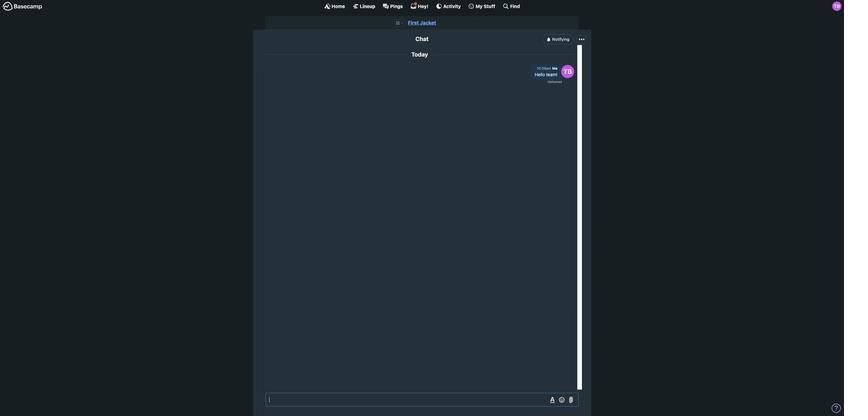 Task type: vqa. For each thing, say whether or not it's contained in the screenshot.
Stuff
yes



Task type: locate. For each thing, give the bounding box(es) containing it.
first
[[408, 20, 419, 25]]

home link
[[324, 3, 345, 9]]

10:09am hello team!
[[535, 66, 558, 77]]

stuff
[[484, 3, 495, 9]]

tyler black image
[[832, 2, 842, 11], [561, 65, 574, 78]]

activity
[[443, 3, 461, 9]]

activity link
[[436, 3, 461, 9]]

hello
[[535, 72, 545, 77]]

main element
[[0, 0, 844, 12]]

switch accounts image
[[2, 2, 42, 11]]

0 vertical spatial tyler black image
[[832, 2, 842, 11]]

lineup link
[[352, 3, 375, 9]]

1 horizontal spatial tyler black image
[[832, 2, 842, 11]]

today
[[411, 51, 428, 58]]

jacket
[[420, 20, 436, 25]]

my stuff
[[476, 3, 495, 9]]

team!
[[546, 72, 558, 77]]

lineup
[[360, 3, 375, 9]]

find button
[[503, 3, 520, 9]]

chat
[[415, 35, 429, 42]]

None text field
[[265, 393, 579, 407]]

0 horizontal spatial tyler black image
[[561, 65, 574, 78]]

notifying link
[[543, 34, 574, 44]]

10:09am
[[537, 66, 551, 70]]



Task type: describe. For each thing, give the bounding box(es) containing it.
pings button
[[383, 3, 403, 9]]

first jacket link
[[408, 20, 436, 25]]

tyler black image inside main "element"
[[832, 2, 842, 11]]

10:09am element
[[537, 66, 551, 70]]

10:09am link
[[537, 66, 551, 70]]

hey! button
[[410, 2, 428, 9]]

1 vertical spatial tyler black image
[[561, 65, 574, 78]]

find
[[510, 3, 520, 9]]

home
[[332, 3, 345, 9]]

pings
[[390, 3, 403, 9]]

hey!
[[418, 3, 428, 9]]

first jacket
[[408, 20, 436, 25]]

notifying
[[552, 37, 569, 42]]

my
[[476, 3, 483, 9]]

my stuff button
[[468, 3, 495, 9]]



